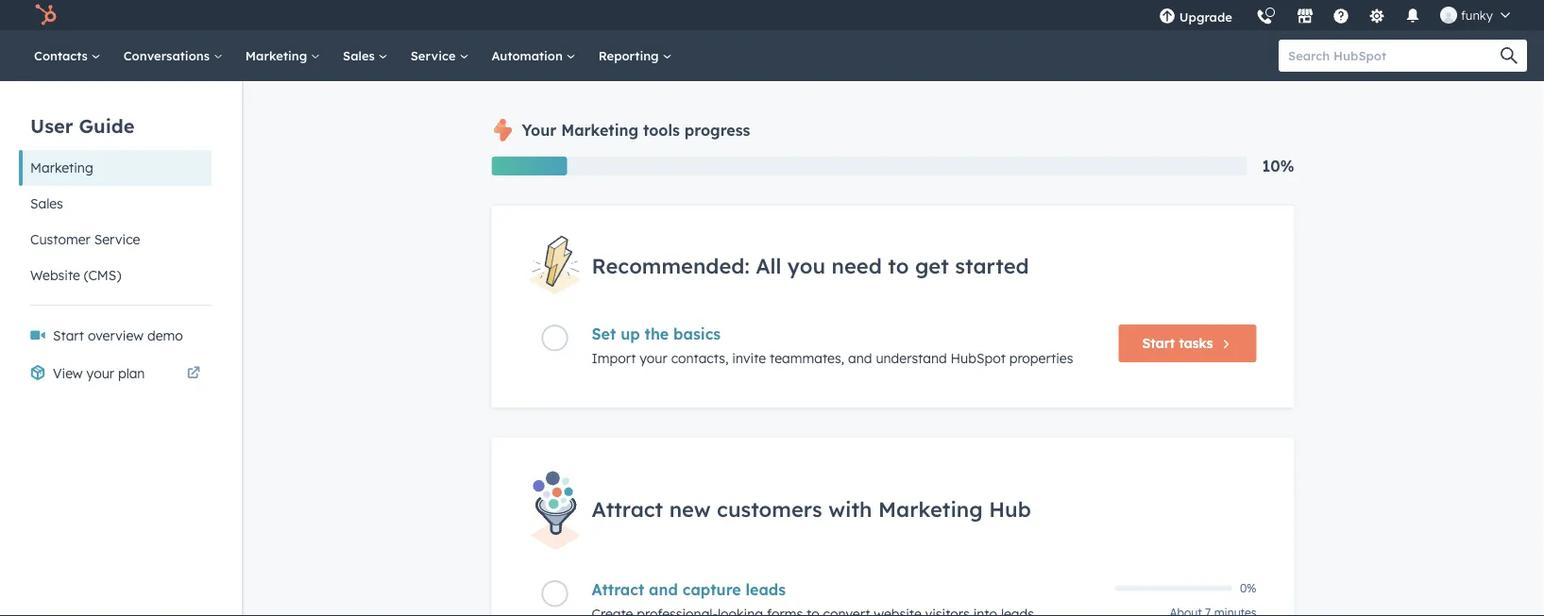 Task type: locate. For each thing, give the bounding box(es) containing it.
settings link
[[1357, 0, 1397, 30]]

your left "plan"
[[86, 366, 114, 382]]

1 vertical spatial and
[[649, 580, 678, 599]]

automation
[[491, 48, 566, 63]]

1 horizontal spatial and
[[848, 351, 872, 367]]

you
[[788, 253, 825, 278]]

marketing right your
[[561, 121, 639, 140]]

hubspot image
[[34, 4, 57, 26]]

menu
[[1147, 0, 1522, 37]]

leads
[[746, 580, 786, 599]]

hubspot link
[[23, 4, 71, 26]]

0%
[[1240, 582, 1257, 596]]

and left capture
[[649, 580, 678, 599]]

view your plan link
[[19, 355, 212, 393]]

teammates,
[[770, 351, 844, 367]]

demo
[[147, 328, 183, 344]]

service
[[411, 48, 459, 63], [94, 231, 140, 248]]

1 vertical spatial service
[[94, 231, 140, 248]]

0 vertical spatial and
[[848, 351, 872, 367]]

hubspot
[[951, 351, 1006, 367]]

attract left the new
[[592, 496, 663, 522]]

plan
[[118, 366, 145, 382]]

sales right the marketing link
[[343, 48, 378, 63]]

search image
[[1501, 47, 1518, 64]]

1 horizontal spatial start
[[1142, 335, 1175, 352]]

service link
[[399, 30, 480, 81]]

0 vertical spatial sales
[[343, 48, 378, 63]]

0 horizontal spatial and
[[649, 580, 678, 599]]

1 horizontal spatial your
[[640, 351, 667, 367]]

attract new customers with marketing hub
[[592, 496, 1031, 522]]

service inside customer service button
[[94, 231, 140, 248]]

started
[[955, 253, 1029, 278]]

your down the at the bottom left of the page
[[640, 351, 667, 367]]

user guide views element
[[19, 81, 212, 294]]

recommended:
[[592, 253, 750, 278]]

0 vertical spatial service
[[411, 48, 459, 63]]

link opens in a new window image
[[187, 363, 200, 385]]

contacts,
[[671, 351, 729, 367]]

automation link
[[480, 30, 587, 81]]

invite
[[732, 351, 766, 367]]

1 attract from the top
[[592, 496, 663, 522]]

2 attract from the top
[[592, 580, 644, 599]]

sales up customer
[[30, 196, 63, 212]]

marketing down the "user"
[[30, 160, 93, 176]]

start overview demo link
[[19, 317, 212, 355]]

sales
[[343, 48, 378, 63], [30, 196, 63, 212]]

1 horizontal spatial service
[[411, 48, 459, 63]]

need
[[832, 253, 882, 278]]

guide
[[79, 114, 135, 137]]

marketplaces image
[[1297, 9, 1314, 26]]

start
[[53, 328, 84, 344], [1142, 335, 1175, 352]]

start inside start overview demo link
[[53, 328, 84, 344]]

10%
[[1262, 157, 1294, 176]]

0 horizontal spatial your
[[86, 366, 114, 382]]

calling icon button
[[1248, 2, 1281, 30]]

your inside set up the basics import your contacts, invite teammates, and understand hubspot properties
[[640, 351, 667, 367]]

start tasks button
[[1119, 325, 1257, 363]]

website (cms)
[[30, 267, 121, 284]]

overview
[[88, 328, 144, 344]]

1 horizontal spatial sales
[[343, 48, 378, 63]]

with
[[829, 496, 872, 522]]

customer service
[[30, 231, 140, 248]]

attract left capture
[[592, 580, 644, 599]]

start up the view
[[53, 328, 84, 344]]

sales link
[[332, 30, 399, 81]]

user guide
[[30, 114, 135, 137]]

notifications button
[[1397, 0, 1429, 30]]

customers
[[717, 496, 822, 522]]

reporting link
[[587, 30, 683, 81]]

start inside start tasks button
[[1142, 335, 1175, 352]]

(cms)
[[84, 267, 121, 284]]

1 vertical spatial sales
[[30, 196, 63, 212]]

get
[[915, 253, 949, 278]]

progress
[[685, 121, 750, 140]]

help button
[[1325, 0, 1357, 30]]

and
[[848, 351, 872, 367], [649, 580, 678, 599]]

start for start tasks
[[1142, 335, 1175, 352]]

service down "sales" button
[[94, 231, 140, 248]]

your marketing tools progress
[[522, 121, 750, 140]]

import
[[592, 351, 636, 367]]

0 horizontal spatial start
[[53, 328, 84, 344]]

conversations link
[[112, 30, 234, 81]]

and down set up the basics button
[[848, 351, 872, 367]]

website (cms) button
[[19, 258, 212, 294]]

contacts link
[[23, 30, 112, 81]]

marketing
[[245, 48, 311, 63], [561, 121, 639, 140], [30, 160, 93, 176], [878, 496, 983, 522]]

service right sales link
[[411, 48, 459, 63]]

attract
[[592, 496, 663, 522], [592, 580, 644, 599]]

view your plan
[[53, 366, 145, 382]]

start left tasks
[[1142, 335, 1175, 352]]

0 vertical spatial attract
[[592, 496, 663, 522]]

0 horizontal spatial sales
[[30, 196, 63, 212]]

link opens in a new window image
[[187, 367, 200, 381]]

sales inside sales link
[[343, 48, 378, 63]]

funky town image
[[1440, 7, 1457, 24]]

0 horizontal spatial service
[[94, 231, 140, 248]]

your
[[640, 351, 667, 367], [86, 366, 114, 382]]

funky button
[[1429, 0, 1522, 30]]

1 vertical spatial attract
[[592, 580, 644, 599]]



Task type: vqa. For each thing, say whether or not it's contained in the screenshot.
menu item
no



Task type: describe. For each thing, give the bounding box(es) containing it.
set
[[592, 325, 616, 344]]

up
[[621, 325, 640, 344]]

notifications image
[[1404, 9, 1421, 26]]

calling icon image
[[1256, 9, 1273, 26]]

upgrade image
[[1159, 9, 1176, 26]]

properties
[[1009, 351, 1073, 367]]

tasks
[[1179, 335, 1213, 352]]

start tasks
[[1142, 335, 1213, 352]]

understand
[[876, 351, 947, 367]]

conversations
[[123, 48, 213, 63]]

recommended: all you need to get started
[[592, 253, 1029, 278]]

start overview demo
[[53, 328, 183, 344]]

marketing link
[[234, 30, 332, 81]]

customer
[[30, 231, 90, 248]]

funky
[[1461, 7, 1493, 23]]

new
[[669, 496, 711, 522]]

service inside service link
[[411, 48, 459, 63]]

attract and capture leads button
[[592, 580, 1104, 599]]

capture
[[683, 580, 741, 599]]

basics
[[674, 325, 721, 344]]

set up the basics button
[[592, 325, 1104, 344]]

Search HubSpot search field
[[1279, 40, 1510, 72]]

marketing left sales link
[[245, 48, 311, 63]]

attract for attract and capture leads
[[592, 580, 644, 599]]

settings image
[[1368, 9, 1385, 26]]

all
[[756, 253, 781, 278]]

start for start overview demo
[[53, 328, 84, 344]]

help image
[[1333, 9, 1350, 26]]

attract for attract new customers with marketing hub
[[592, 496, 663, 522]]

marketing inside 'button'
[[30, 160, 93, 176]]

search button
[[1491, 40, 1527, 72]]

attract and capture leads
[[592, 580, 786, 599]]

reporting
[[599, 48, 662, 63]]

customer service button
[[19, 222, 212, 258]]

contacts
[[34, 48, 91, 63]]

set up the basics import your contacts, invite teammates, and understand hubspot properties
[[592, 325, 1073, 367]]

upgrade
[[1179, 9, 1232, 25]]

your
[[522, 121, 557, 140]]

and inside set up the basics import your contacts, invite teammates, and understand hubspot properties
[[848, 351, 872, 367]]

user
[[30, 114, 73, 137]]

marketplaces button
[[1285, 0, 1325, 30]]

website
[[30, 267, 80, 284]]

marketing button
[[19, 150, 212, 186]]

tools
[[643, 121, 680, 140]]

your marketing tools progress progress bar
[[492, 157, 567, 176]]

to
[[888, 253, 909, 278]]

menu containing funky
[[1147, 0, 1522, 37]]

the
[[645, 325, 669, 344]]

view
[[53, 366, 83, 382]]

sales button
[[19, 186, 212, 222]]

hub
[[989, 496, 1031, 522]]

marketing left hub
[[878, 496, 983, 522]]

sales inside "sales" button
[[30, 196, 63, 212]]



